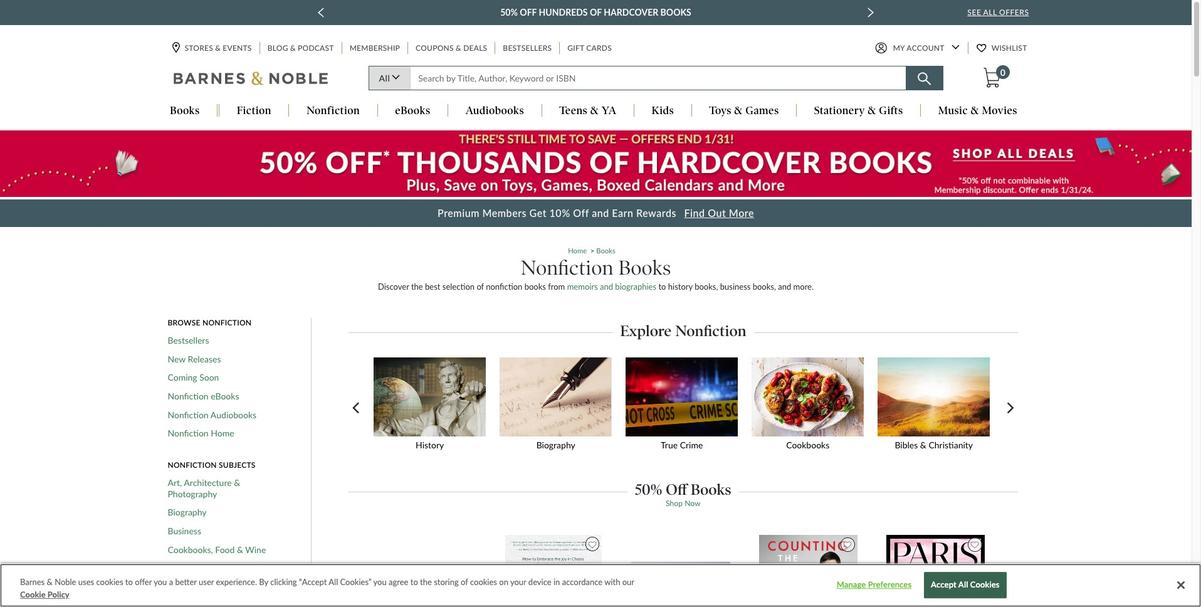 Task type: vqa. For each thing, say whether or not it's contained in the screenshot.
David's Who:
no



Task type: describe. For each thing, give the bounding box(es) containing it.
browse
[[168, 318, 201, 327]]

& right user
[[216, 581, 223, 592]]

1 you from the left
[[154, 577, 167, 587]]

with
[[605, 577, 620, 587]]

on
[[499, 577, 509, 587]]

0 vertical spatial of
[[590, 7, 602, 18]]

teens & ya button
[[542, 104, 634, 118]]

clicking
[[270, 577, 297, 587]]

more.
[[794, 282, 814, 292]]

premium
[[438, 207, 480, 219]]

bibles
[[895, 440, 918, 450]]

nonfiction for nonfiction books discover the best selection of nonfiction books from memoirs and biographies to history books, business books, and more.
[[521, 256, 614, 280]]

1 vertical spatial home
[[211, 428, 234, 439]]

bibles & christianity
[[895, 440, 973, 450]]

nonfiction books main content
[[0, 130, 1192, 607]]

see all offers
[[968, 8, 1029, 17]]

agree
[[389, 577, 409, 587]]

blinding sun in a field image
[[874, 358, 995, 437]]

my
[[893, 44, 905, 53]]

0 button
[[983, 65, 1010, 89]]

kids button
[[635, 104, 692, 118]]

the inside nonfiction books discover the best selection of nonfiction books from memoirs and biographies to history books, business books, and more.
[[411, 282, 423, 292]]

discover
[[378, 282, 409, 292]]

toys
[[710, 104, 732, 117]]

membership
[[350, 44, 400, 53]]

cookie
[[20, 589, 46, 599]]

hundreds
[[539, 7, 588, 18]]

stores & events
[[185, 44, 252, 53]]

1 horizontal spatial biography
[[537, 440, 576, 450]]

2 cookies from the left
[[470, 577, 497, 587]]

photography
[[168, 488, 217, 499]]

1 horizontal spatial to
[[411, 577, 418, 587]]

business
[[720, 282, 751, 292]]

accordance
[[562, 577, 603, 587]]

cookies
[[971, 580, 1000, 590]]

art,
[[168, 477, 182, 488]]

all inside button
[[959, 580, 969, 590]]

memoirs
[[567, 282, 598, 292]]

coming soon
[[168, 372, 219, 383]]

50% for hundreds
[[501, 7, 518, 18]]

my account button
[[875, 42, 960, 54]]

shop now link
[[666, 499, 701, 508]]

experience.
[[216, 577, 257, 587]]

user
[[199, 577, 214, 587]]

& for events
[[215, 44, 221, 53]]

explore
[[620, 322, 672, 340]]

history
[[668, 282, 693, 292]]

manage
[[837, 580, 866, 590]]

biography link for explore nonfiction
[[168, 507, 207, 518]]

2 books, from the left
[[753, 282, 776, 292]]

stationery & gifts button
[[797, 104, 921, 118]]

history link
[[369, 358, 496, 458]]

cart image
[[984, 68, 1001, 88]]

art, architecture & photography link
[[168, 477, 272, 499]]

nonfiction subjects
[[168, 460, 256, 470]]

1 vertical spatial bestsellers link
[[168, 335, 209, 346]]

& for ya
[[591, 104, 599, 117]]

that sucked. now what?: how to embrace the joy in chaos and find magic in the mess image
[[505, 534, 603, 607]]

games
[[746, 104, 779, 117]]

blog & podcast link
[[266, 42, 335, 54]]

hardcover
[[604, 7, 659, 18]]

nonfiction button
[[289, 104, 377, 118]]

barnes
[[20, 577, 45, 587]]

nonfiction for nonfiction ebooks
[[168, 391, 209, 401]]

cookies"
[[340, 577, 372, 587]]

0 horizontal spatial biography
[[168, 507, 207, 518]]

stationery
[[814, 104, 865, 117]]

gifts
[[879, 104, 903, 117]]

toys & games
[[710, 104, 779, 117]]

barnes & noble uses cookies to offer you a better user experience. by clicking "accept all cookies" you agree to the storing of cookies on your device in accordance with our cookie policy
[[20, 577, 635, 599]]

coupons & deals link
[[415, 42, 489, 54]]

& inside art, architecture & photography
[[234, 477, 240, 488]]

& for games
[[735, 104, 743, 117]]

nonfiction for nonfiction subjects
[[168, 460, 217, 470]]

books
[[525, 282, 546, 292]]

user image
[[875, 42, 887, 54]]

cookbooks
[[787, 440, 830, 450]]

music & movies
[[939, 104, 1018, 117]]

audiobooks inside button
[[466, 104, 524, 117]]

1 horizontal spatial bestsellers link
[[502, 42, 553, 54]]

1 vertical spatial off
[[573, 207, 589, 219]]

1 cookies from the left
[[96, 577, 123, 587]]

1 books, from the left
[[695, 282, 718, 292]]

find
[[685, 207, 705, 219]]

business
[[168, 526, 201, 536]]

manage preferences button
[[835, 573, 914, 598]]

nonfiction ebooks
[[168, 391, 239, 401]]

current affairs & politics
[[168, 563, 263, 573]]

and right the memoirs
[[600, 282, 613, 292]]

bestsellers inside nonfiction books 'main content'
[[168, 335, 209, 346]]

fiction button
[[220, 104, 289, 118]]

more
[[729, 207, 754, 219]]

& for deals
[[456, 44, 461, 53]]

now
[[685, 499, 701, 508]]

christianity
[[929, 440, 973, 450]]

storing
[[434, 577, 459, 587]]

membership link
[[348, 42, 401, 54]]

50% off books shop now
[[635, 481, 732, 508]]

2 you from the left
[[374, 577, 387, 587]]

search image
[[918, 72, 931, 86]]

health
[[188, 581, 214, 592]]

by
[[259, 577, 268, 587]]

biography link for 50% off books
[[496, 358, 622, 458]]

ebooks button
[[378, 104, 448, 118]]

from
[[548, 282, 565, 292]]

offer
[[135, 577, 152, 587]]

wishlist
[[992, 44, 1028, 53]]



Task type: locate. For each thing, give the bounding box(es) containing it.
the
[[411, 282, 423, 292], [420, 577, 432, 587]]

soon
[[200, 372, 219, 383]]

0 horizontal spatial audiobooks
[[211, 409, 257, 420]]

podcast
[[298, 44, 334, 53]]

ya
[[602, 104, 617, 117]]

0 horizontal spatial home
[[211, 428, 234, 439]]

1 vertical spatial ebooks
[[211, 391, 239, 401]]

& for christianity
[[921, 440, 927, 450]]

0 horizontal spatial bestsellers
[[168, 335, 209, 346]]

Search by Title, Author, Keyword or ISBN text field
[[410, 66, 907, 91]]

50% off hundreds of hardcover books
[[501, 7, 692, 18]]

2 horizontal spatial to
[[659, 282, 666, 292]]

a
[[169, 577, 173, 587]]

off for books
[[666, 481, 687, 499]]

policy
[[48, 589, 69, 599]]

0 horizontal spatial off
[[520, 7, 537, 18]]

you left agree
[[374, 577, 387, 587]]

off right the 10%
[[573, 207, 589, 219]]

explore nonfiction
[[620, 322, 747, 340]]

0 horizontal spatial bestsellers link
[[168, 335, 209, 346]]

0 vertical spatial 50%
[[501, 7, 518, 18]]

0 horizontal spatial 50%
[[501, 7, 518, 18]]

the left storing
[[420, 577, 432, 587]]

0 vertical spatial home
[[568, 246, 587, 254]]

50% off hundreds of hardcover books link
[[501, 5, 692, 20]]

2 horizontal spatial of
[[590, 7, 602, 18]]

nonfiction
[[486, 282, 523, 292]]

biography
[[537, 440, 576, 450], [168, 507, 207, 518]]

nonfiction inside button
[[307, 104, 360, 117]]

50% for books
[[635, 481, 662, 499]]

current affairs & politics link
[[168, 563, 263, 574]]

10%
[[550, 207, 570, 219]]

all down membership
[[379, 73, 390, 84]]

logo image
[[173, 71, 329, 89]]

my account
[[893, 44, 945, 53]]

1 vertical spatial biography link
[[168, 507, 207, 518]]

manage preferences
[[837, 580, 912, 590]]

account
[[907, 44, 945, 53]]

teens
[[559, 104, 588, 117]]

cookbooks, food & wine
[[168, 544, 266, 555]]

50% left hundreds
[[501, 7, 518, 18]]

bestsellers link left gift
[[502, 42, 553, 54]]

all inside "barnes & noble uses cookies to offer you a better user experience. by clicking "accept all cookies" you agree to the storing of cookies on your device in accordance with our cookie policy"
[[329, 577, 338, 587]]

previous slide / item image
[[318, 8, 324, 18]]

gift cards
[[568, 44, 612, 53]]

tasting history: explore the past through 4,000 years of recipes (a cookbook) image
[[376, 569, 477, 607]]

and left more.
[[778, 282, 792, 292]]

get
[[530, 207, 547, 219]]

earn
[[612, 207, 634, 219]]

down arrow image
[[952, 45, 960, 50]]

0 horizontal spatial ebooks
[[211, 391, 239, 401]]

0 horizontal spatial biography link
[[168, 507, 207, 518]]

& left ya
[[591, 104, 599, 117]]

new
[[168, 354, 186, 364]]

plate of roast chicken with tomatoes image
[[748, 358, 869, 437]]

stores
[[185, 44, 213, 53]]

accept all cookies button
[[924, 572, 1007, 598]]

see all offers link
[[968, 8, 1029, 17]]

audiobooks button
[[448, 104, 542, 118]]

& for noble
[[47, 577, 53, 587]]

0 vertical spatial the
[[411, 282, 423, 292]]

and
[[592, 207, 609, 219], [600, 282, 613, 292], [778, 282, 792, 292]]

0 vertical spatial bestsellers
[[503, 44, 552, 53]]

1 horizontal spatial of
[[477, 282, 484, 292]]

diet, health & fitness
[[168, 581, 252, 592]]

of inside nonfiction books discover the best selection of nonfiction books from memoirs and biographies to history books, business books, and more.
[[477, 282, 484, 292]]

music & movies button
[[921, 104, 1035, 118]]

all right see
[[984, 8, 997, 17]]

books inside 50% off books shop now
[[691, 481, 732, 499]]

coupons
[[416, 44, 454, 53]]

out
[[708, 207, 726, 219]]

crime
[[680, 440, 703, 450]]

in
[[554, 577, 560, 587]]

new releases
[[168, 354, 221, 364]]

releases
[[188, 354, 221, 364]]

1 horizontal spatial ebooks
[[395, 104, 431, 117]]

& for movies
[[971, 104, 980, 117]]

1 horizontal spatial biography link
[[496, 358, 622, 458]]

to right agree
[[411, 577, 418, 587]]

wishlist link
[[977, 42, 1029, 54]]

1 horizontal spatial books,
[[753, 282, 776, 292]]

0 horizontal spatial cookies
[[96, 577, 123, 587]]

50% off thousans of hardcover books, plus, save on toys, games, boxed calendars and more image
[[0, 131, 1192, 197]]

audiobooks inside nonfiction books 'main content'
[[211, 409, 257, 420]]

of inside "barnes & noble uses cookies to offer you a better user experience. by clicking "accept all cookies" you agree to the storing of cookies on your device in accordance with our cookie policy"
[[461, 577, 468, 587]]

bestsellers left gift
[[503, 44, 552, 53]]

home down nonfiction audiobooks link
[[211, 428, 234, 439]]

& right 'music'
[[971, 104, 980, 117]]

1 vertical spatial bestsellers
[[168, 335, 209, 346]]

of right selection
[[477, 282, 484, 292]]

books inside nonfiction books discover the best selection of nonfiction books from memoirs and biographies to history books, business books, and more.
[[619, 256, 671, 280]]

cookies right uses
[[96, 577, 123, 587]]

nonfiction for nonfiction audiobooks
[[168, 409, 209, 420]]

off left hundreds
[[520, 7, 537, 18]]

"accept
[[299, 577, 327, 587]]

books inside button
[[170, 104, 200, 117]]

& right bibles at the right of the page
[[921, 440, 927, 450]]

accept all cookies
[[931, 580, 1000, 590]]

ebooks inside nonfiction books 'main content'
[[211, 391, 239, 401]]

kids
[[652, 104, 674, 117]]

the story of disney: 100 years of wonder (b&n exclusive edition) image
[[631, 561, 731, 607]]

coming
[[168, 372, 197, 383]]

0 horizontal spatial books,
[[695, 282, 718, 292]]

1 vertical spatial audiobooks
[[211, 409, 257, 420]]

cookies left on
[[470, 577, 497, 587]]

all right accept
[[959, 580, 969, 590]]

you left a
[[154, 577, 167, 587]]

1 horizontal spatial bestsellers
[[503, 44, 552, 53]]

& inside button
[[971, 104, 980, 117]]

memoirs and biographies link
[[567, 282, 657, 292]]

& inside "barnes & noble uses cookies to offer you a better user experience. by clicking "accept all cookies" you agree to the storing of cookies on your device in accordance with our cookie policy"
[[47, 577, 53, 587]]

the left "best"
[[411, 282, 423, 292]]

ebooks up nonfiction audiobooks
[[211, 391, 239, 401]]

50% down true
[[635, 481, 662, 499]]

nonfiction audiobooks
[[168, 409, 257, 420]]

2 vertical spatial of
[[461, 577, 468, 587]]

architecture
[[184, 477, 232, 488]]

and left earn
[[592, 207, 609, 219]]

counting the cost image
[[759, 535, 858, 607]]

selection
[[443, 282, 475, 292]]

nonfiction home
[[168, 428, 234, 439]]

fiction
[[237, 104, 271, 117]]

current
[[168, 563, 197, 573]]

all right "accept at bottom left
[[329, 577, 338, 587]]

coupons & deals
[[416, 44, 488, 53]]

to left history
[[659, 282, 666, 292]]

& right stores
[[215, 44, 221, 53]]

of right hundreds
[[590, 7, 602, 18]]

offers
[[1000, 8, 1029, 17]]

1 horizontal spatial off
[[573, 207, 589, 219]]

off up shop
[[666, 481, 687, 499]]

coming soon link
[[168, 372, 219, 383]]

& for podcast
[[290, 44, 296, 53]]

abraham lincoln statue and a globle image
[[369, 358, 491, 437]]

preferences
[[868, 580, 912, 590]]

blog & podcast
[[268, 44, 334, 53]]

2 horizontal spatial off
[[666, 481, 687, 499]]

1 horizontal spatial you
[[374, 577, 387, 587]]

50% inside 50% off books shop now
[[635, 481, 662, 499]]

0 vertical spatial biography link
[[496, 358, 622, 458]]

0 horizontal spatial to
[[125, 577, 133, 587]]

1 vertical spatial biography
[[168, 507, 207, 518]]

0 horizontal spatial you
[[154, 577, 167, 587]]

crime scene with police tape image
[[622, 358, 743, 437]]

to inside nonfiction books discover the best selection of nonfiction books from memoirs and biographies to history books, business books, and more.
[[659, 282, 666, 292]]

& down subjects
[[234, 477, 240, 488]]

ebooks inside button
[[395, 104, 431, 117]]

home left books link on the top of page
[[568, 246, 587, 254]]

bestsellers
[[503, 44, 552, 53], [168, 335, 209, 346]]

0 vertical spatial bestsellers link
[[502, 42, 553, 54]]

next slide / item image
[[868, 8, 874, 18]]

1 vertical spatial the
[[420, 577, 432, 587]]

affairs
[[199, 563, 224, 573]]

1 horizontal spatial 50%
[[635, 481, 662, 499]]

1 horizontal spatial cookies
[[470, 577, 497, 587]]

& right food
[[237, 544, 243, 555]]

0
[[1001, 67, 1006, 78]]

gift
[[568, 44, 584, 53]]

paris: the memoir image
[[886, 535, 986, 607]]

the inside "barnes & noble uses cookies to offer you a better user experience. by clicking "accept all cookies" you agree to the storing of cookies on your device in accordance with our cookie policy"
[[420, 577, 432, 587]]

off for hundreds
[[520, 7, 537, 18]]

bestsellers link down browse
[[168, 335, 209, 346]]

all link
[[368, 66, 410, 91]]

noble
[[55, 577, 76, 587]]

nonfiction inside nonfiction books discover the best selection of nonfiction books from memoirs and biographies to history books, business books, and more.
[[521, 256, 614, 280]]

fitness
[[225, 581, 252, 592]]

books button
[[153, 104, 217, 118]]

& for gifts
[[868, 104, 877, 117]]

0 vertical spatial biography
[[537, 440, 576, 450]]

biographies
[[615, 282, 657, 292]]

& up cookie policy link
[[47, 577, 53, 587]]

2 vertical spatial off
[[666, 481, 687, 499]]

& right blog
[[290, 44, 296, 53]]

& right toys
[[735, 104, 743, 117]]

of right storing
[[461, 577, 468, 587]]

gift cards link
[[566, 42, 613, 54]]

movies
[[982, 104, 1018, 117]]

& left gifts
[[868, 104, 877, 117]]

0 vertical spatial audiobooks
[[466, 104, 524, 117]]

nonfiction for nonfiction home
[[168, 428, 209, 439]]

audiobooks
[[466, 104, 524, 117], [211, 409, 257, 420]]

1 horizontal spatial home
[[568, 246, 587, 254]]

0 vertical spatial off
[[520, 7, 537, 18]]

cookbooks,
[[168, 544, 213, 555]]

books, right history
[[695, 282, 718, 292]]

& up experience.
[[227, 563, 233, 573]]

better
[[175, 577, 197, 587]]

biography link
[[496, 358, 622, 458], [168, 507, 207, 518]]

true crime link
[[622, 358, 748, 458]]

new releases link
[[168, 354, 221, 364]]

1 vertical spatial of
[[477, 282, 484, 292]]

diet,
[[168, 581, 186, 592]]

privacy alert dialog
[[0, 564, 1202, 607]]

1 vertical spatial 50%
[[635, 481, 662, 499]]

device
[[529, 577, 552, 587]]

diet, health & fitness link
[[168, 581, 252, 592]]

nonfiction for nonfiction
[[307, 104, 360, 117]]

politics
[[235, 563, 263, 573]]

books, right business
[[753, 282, 776, 292]]

0 vertical spatial ebooks
[[395, 104, 431, 117]]

& left deals
[[456, 44, 461, 53]]

None field
[[410, 66, 907, 91]]

stores & events link
[[172, 42, 253, 54]]

to left offer at the left of page
[[125, 577, 133, 587]]

0 horizontal spatial of
[[461, 577, 468, 587]]

deals
[[464, 44, 488, 53]]

ebooks down all link
[[395, 104, 431, 117]]

1 horizontal spatial audiobooks
[[466, 104, 524, 117]]

bestsellers down browse
[[168, 335, 209, 346]]

history
[[416, 440, 444, 450]]

off inside 50% off books shop now
[[666, 481, 687, 499]]

toys & games button
[[692, 104, 797, 118]]



